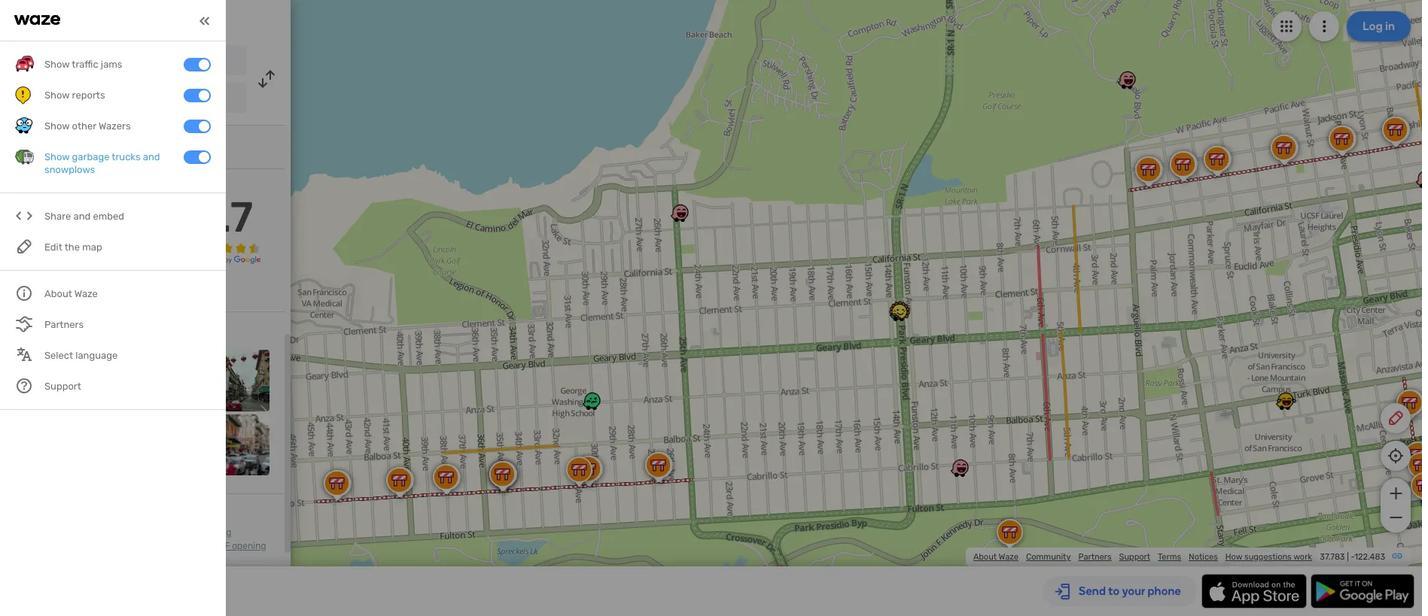Task type: vqa. For each thing, say whether or not it's contained in the screenshot.
the right DIRECTIONS
yes



Task type: locate. For each thing, give the bounding box(es) containing it.
chinatown, sf driving directions
[[15, 528, 232, 552]]

chinatown, for driving
[[140, 528, 187, 539]]

chinatown, inside chinatown, sf driving directions
[[140, 528, 187, 539]]

0 vertical spatial directions
[[138, 12, 201, 29]]

code image
[[15, 207, 34, 226]]

chinatown, sf opening hours link
[[15, 542, 266, 566]]

notices link
[[1189, 553, 1218, 563]]

directions
[[138, 12, 201, 29], [15, 542, 57, 552]]

partners link
[[1079, 553, 1112, 563]]

sf down driving
[[219, 542, 230, 552]]

chinatown, sf driving directions link
[[15, 528, 232, 552]]

1 vertical spatial chinatown,
[[169, 542, 217, 552]]

0 vertical spatial chinatown,
[[140, 528, 187, 539]]

0 horizontal spatial directions
[[15, 542, 57, 552]]

support
[[1120, 553, 1151, 563]]

notices
[[1189, 553, 1218, 563]]

driving directions
[[90, 12, 201, 29]]

1 vertical spatial san
[[113, 94, 129, 105]]

and
[[73, 211, 91, 222]]

1 horizontal spatial san
[[113, 94, 129, 105]]

chinatown, sf opening hours
[[15, 542, 266, 566]]

chinatown
[[55, 93, 108, 105]]

ca,
[[177, 94, 191, 105]]

0 vertical spatial san
[[55, 55, 74, 68]]

chinatown, down driving
[[169, 542, 217, 552]]

directions up the hours
[[15, 542, 57, 552]]

link image
[[1392, 551, 1404, 563]]

chinatown,
[[140, 528, 187, 539], [169, 542, 217, 552]]

san inside button
[[55, 55, 74, 68]]

sf for opening
[[219, 542, 230, 552]]

san
[[55, 55, 74, 68], [113, 94, 129, 105]]

5 4 2 1
[[15, 200, 22, 262]]

image 1 of chinatown, sf image
[[15, 350, 76, 412]]

show
[[15, 286, 42, 298]]

san left 'francisco,'
[[113, 94, 129, 105]]

4
[[15, 213, 22, 225]]

sf inside the chinatown, sf opening hours
[[219, 542, 230, 552]]

sf
[[190, 528, 200, 539], [219, 542, 230, 552]]

share and embed link
[[15, 201, 211, 232]]

0 horizontal spatial san
[[55, 55, 74, 68]]

chinatown san francisco, ca, usa
[[55, 93, 211, 105]]

chinatown, up chinatown, sf opening hours link
[[140, 528, 187, 539]]

1 vertical spatial directions
[[15, 542, 57, 552]]

0 horizontal spatial sf
[[190, 528, 200, 539]]

0 vertical spatial sf
[[190, 528, 200, 539]]

share
[[44, 211, 71, 222]]

directions inside chinatown, sf driving directions
[[15, 542, 57, 552]]

image 8 of chinatown, sf image
[[208, 415, 270, 476]]

reviews
[[45, 286, 82, 298]]

computer image
[[15, 136, 33, 154]]

sf inside chinatown, sf driving directions
[[190, 528, 200, 539]]

san left francisco at left top
[[55, 55, 74, 68]]

usa
[[193, 94, 211, 105]]

americanchinatown.com link
[[45, 138, 166, 151]]

1 vertical spatial sf
[[219, 542, 230, 552]]

driving
[[202, 528, 232, 539]]

review
[[15, 181, 50, 194]]

directions up san francisco button
[[138, 12, 201, 29]]

chinatown, inside the chinatown, sf opening hours
[[169, 542, 217, 552]]

share and embed
[[44, 211, 124, 222]]

122.483
[[1355, 553, 1386, 563]]

terms link
[[1158, 553, 1182, 563]]

sf left driving
[[190, 528, 200, 539]]

partners
[[1079, 553, 1112, 563]]

photos
[[24, 328, 59, 340]]

current location image
[[15, 51, 33, 69]]

1 horizontal spatial sf
[[219, 542, 230, 552]]

embed
[[93, 211, 124, 222]]

about waze link
[[974, 553, 1019, 563]]

image 4 of chinatown, sf image
[[208, 350, 270, 412]]



Task type: describe. For each thing, give the bounding box(es) containing it.
francisco
[[76, 55, 124, 68]]

image 2 of chinatown, sf image
[[79, 350, 141, 412]]

waze
[[999, 553, 1019, 563]]

|
[[1347, 553, 1349, 563]]

americanchinatown.com
[[45, 138, 166, 151]]

community link
[[1026, 553, 1071, 563]]

pencil image
[[1387, 410, 1405, 428]]

zoom out image
[[1387, 509, 1406, 527]]

how
[[1226, 553, 1243, 563]]

37.783
[[1320, 553, 1345, 563]]

terms
[[1158, 553, 1182, 563]]

how suggestions work link
[[1226, 553, 1313, 563]]

about waze community partners support terms notices how suggestions work
[[974, 553, 1313, 563]]

sf for driving
[[190, 528, 200, 539]]

8
[[15, 328, 22, 340]]

location image
[[15, 89, 33, 107]]

community
[[1026, 553, 1071, 563]]

-
[[1351, 553, 1355, 563]]

chinatown, for opening
[[169, 542, 217, 552]]

hours
[[15, 555, 39, 566]]

5
[[15, 200, 21, 213]]

summary
[[53, 181, 99, 194]]

francisco,
[[132, 94, 175, 105]]

work
[[1294, 553, 1313, 563]]

1 horizontal spatial directions
[[138, 12, 201, 29]]

review summary
[[15, 181, 99, 194]]

about
[[974, 553, 997, 563]]

opening
[[232, 542, 266, 552]]

image 3 of chinatown, sf image
[[144, 350, 205, 412]]

driving
[[90, 12, 135, 29]]

8 photos
[[15, 328, 59, 340]]

san inside chinatown san francisco, ca, usa
[[113, 94, 129, 105]]

san francisco button
[[44, 45, 247, 75]]

support link
[[1120, 553, 1151, 563]]

2
[[15, 237, 21, 250]]

suggestions
[[1245, 553, 1292, 563]]

4.7
[[193, 193, 253, 243]]

37.783 | -122.483
[[1320, 553, 1386, 563]]

san francisco
[[55, 55, 124, 68]]

show reviews
[[15, 286, 82, 298]]

1
[[15, 249, 20, 262]]

zoom in image
[[1387, 485, 1406, 503]]



